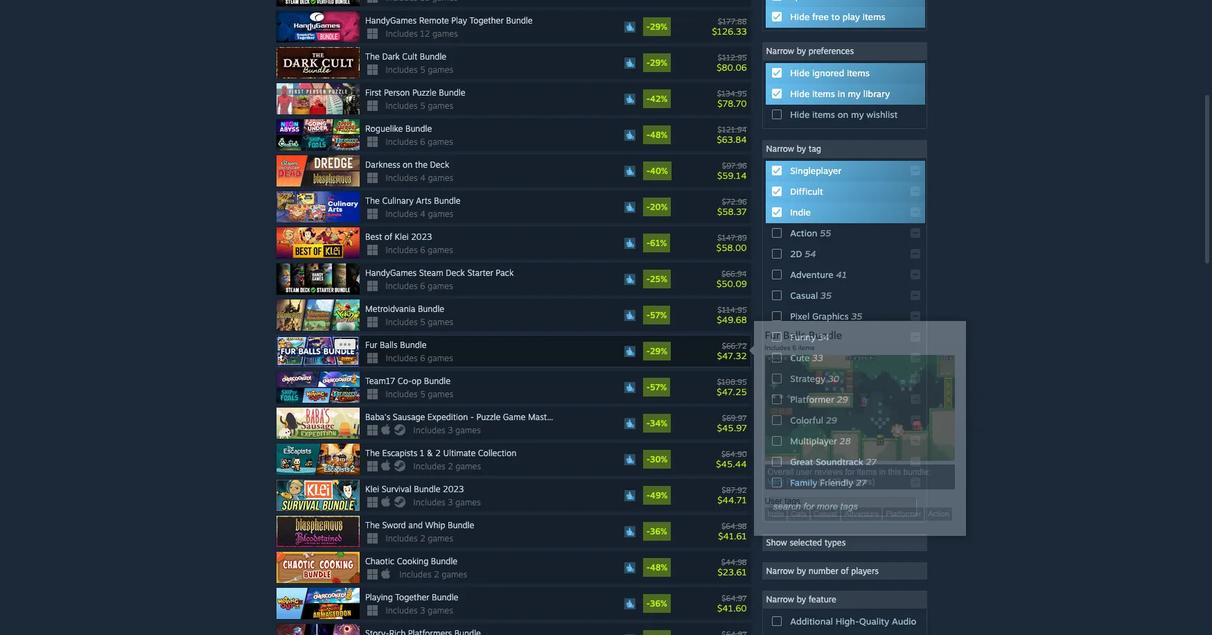 Task type: locate. For each thing, give the bounding box(es) containing it.
- for $58.00
[[647, 238, 650, 248]]

-57%
[[647, 310, 667, 320], [647, 382, 667, 392]]

1 vertical spatial handygames
[[365, 268, 417, 278]]

fur up team17
[[365, 340, 378, 350]]

1 includes 4 games from the top
[[386, 173, 454, 183]]

2 29% from the top
[[650, 58, 668, 68]]

1 horizontal spatial fur
[[765, 328, 780, 342]]

2 includes 6 games from the top
[[386, 245, 453, 255]]

includes down the darkness on the deck
[[386, 173, 418, 183]]

0 vertical spatial 27
[[866, 456, 877, 467]]

0 vertical spatial on
[[838, 109, 849, 120]]

6 up op
[[420, 353, 425, 363]]

includes 4 games down arts
[[386, 209, 454, 219]]

$147.89
[[718, 233, 747, 242]]

-36%
[[647, 526, 667, 537], [647, 598, 667, 609]]

very
[[768, 477, 784, 486]]

items right play
[[863, 11, 886, 22]]

2 the from the top
[[365, 196, 380, 206]]

puzzle left game
[[477, 412, 501, 422]]

overall
[[768, 467, 794, 477]]

in up hide items on my wishlist
[[838, 88, 846, 99]]

1 vertical spatial includes 4 games
[[386, 209, 454, 219]]

platformer up colorful 29
[[791, 394, 835, 405]]

3 by from the top
[[797, 566, 806, 576]]

0 vertical spatial includes 3 games
[[414, 425, 481, 435]]

by for feature
[[797, 594, 806, 605]]

1 vertical spatial 48%
[[650, 562, 668, 573]]

1 horizontal spatial 2023
[[443, 484, 464, 494]]

4 includes 6 games from the top
[[386, 353, 453, 363]]

items
[[863, 11, 886, 22], [847, 67, 870, 78], [813, 88, 835, 99], [813, 109, 835, 120], [799, 344, 815, 351], [857, 467, 877, 477]]

games
[[433, 28, 458, 39], [428, 65, 453, 75], [428, 101, 453, 111], [428, 137, 453, 147], [428, 173, 454, 183], [428, 209, 454, 219], [428, 245, 453, 255], [428, 281, 453, 291], [428, 317, 453, 327], [428, 353, 453, 363], [428, 389, 453, 399], [456, 425, 481, 435], [456, 461, 481, 471], [456, 497, 481, 508], [428, 533, 453, 544], [442, 569, 467, 580], [428, 605, 453, 616]]

1 vertical spatial 3
[[448, 497, 453, 508]]

casual right the cats
[[814, 509, 838, 518]]

6 for $47.32
[[420, 353, 425, 363]]

includes 6 games up op
[[386, 353, 453, 363]]

0 vertical spatial 2023
[[411, 232, 432, 242]]

29 up multiplayer 28
[[826, 415, 837, 426]]

4 down arts
[[420, 209, 426, 219]]

hide items on my wishlist
[[791, 109, 898, 120]]

-36% for $41.60
[[647, 598, 667, 609]]

57%
[[650, 310, 667, 320], [650, 382, 667, 392]]

fur inside "fur balls bundle includes 6 items"
[[765, 328, 780, 342]]

1 vertical spatial 35
[[852, 311, 863, 322]]

25%
[[650, 274, 668, 284]]

puzzle right person
[[412, 87, 437, 98]]

1 horizontal spatial adventure
[[845, 509, 879, 518]]

games for $63.84
[[428, 137, 453, 147]]

indie down difficult
[[791, 207, 811, 218]]

- for $45.97
[[647, 418, 650, 429]]

includes 3 games up whip
[[414, 497, 481, 508]]

2 vertical spatial 29%
[[650, 346, 668, 356]]

handygames up includes 12 games
[[365, 15, 417, 26]]

library
[[864, 88, 890, 99]]

narrow for narrow by tag
[[766, 144, 795, 154]]

None text field
[[769, 497, 916, 516]]

hide
[[791, 11, 810, 22], [791, 67, 810, 78], [791, 88, 810, 99], [791, 109, 810, 120]]

includes down sword
[[386, 533, 418, 544]]

user
[[765, 496, 783, 506]]

57% for $49.68
[[650, 310, 667, 320]]

36% for $41.61
[[650, 526, 667, 537]]

0 vertical spatial 4
[[420, 173, 426, 183]]

bundle down the pixel graphics 35
[[809, 328, 842, 342]]

fur balls bundle includes 6 items
[[765, 328, 842, 351]]

my left wishlist
[[851, 109, 864, 120]]

-
[[647, 22, 650, 32], [647, 58, 650, 68], [647, 94, 650, 104], [647, 130, 650, 140], [647, 166, 650, 176], [647, 202, 650, 212], [647, 238, 650, 248], [647, 274, 650, 284], [647, 310, 650, 320], [647, 346, 650, 356], [647, 382, 650, 392], [471, 412, 474, 422], [647, 418, 650, 429], [647, 454, 650, 465], [647, 490, 650, 501], [647, 526, 650, 537], [647, 562, 650, 573], [647, 598, 650, 609]]

the for $41.61
[[365, 520, 380, 530]]

user
[[796, 467, 813, 477]]

3 includes 5 games from the top
[[386, 317, 453, 327]]

1 4 from the top
[[420, 173, 426, 183]]

the left dark
[[365, 51, 380, 62]]

1 includes 6 games from the top
[[386, 137, 453, 147]]

2 hide from the top
[[791, 67, 810, 78]]

2023
[[411, 232, 432, 242], [443, 484, 464, 494]]

3 the from the top
[[365, 448, 380, 458]]

0 vertical spatial -36%
[[647, 526, 667, 537]]

includes 6 games down steam
[[386, 281, 453, 291]]

0 vertical spatial together
[[470, 15, 504, 26]]

team17 co-op bundle
[[365, 376, 451, 386]]

includes for $126.33
[[386, 28, 418, 39]]

0 horizontal spatial 35
[[821, 290, 832, 301]]

36% for $41.60
[[650, 598, 667, 609]]

by for number
[[797, 566, 806, 576]]

includes 2 games down the escapists 1 & 2 ultimate collection
[[414, 461, 481, 471]]

57% down 25% at the top right
[[650, 310, 667, 320]]

includes for $41.60
[[386, 605, 418, 616]]

includes for $58.37
[[386, 209, 418, 219]]

0 vertical spatial 36%
[[650, 526, 667, 537]]

2023 down arts
[[411, 232, 432, 242]]

cats
[[791, 509, 807, 518]]

3 down playing together bundle
[[420, 605, 425, 616]]

2 narrow from the top
[[766, 144, 795, 154]]

0 horizontal spatial balls
[[380, 340, 398, 350]]

includes for $49.68
[[386, 317, 418, 327]]

0 horizontal spatial indie
[[768, 509, 784, 518]]

2 down the sword and whip bundle
[[420, 533, 425, 544]]

includes 3 games
[[414, 425, 481, 435], [414, 497, 481, 508], [386, 605, 453, 616]]

1 horizontal spatial klei
[[395, 232, 409, 242]]

0 vertical spatial deck
[[430, 160, 449, 170]]

0 vertical spatial -48%
[[647, 130, 668, 140]]

dark
[[382, 51, 400, 62]]

the
[[415, 160, 428, 170]]

includes down best of klei 2023
[[386, 245, 418, 255]]

3 down klei survival bundle 2023
[[448, 497, 453, 508]]

includes 3 games for $44.71
[[414, 497, 481, 508]]

1 -57% from the top
[[647, 310, 667, 320]]

hide left free
[[791, 11, 810, 22]]

the dark cult bundle
[[365, 51, 447, 62]]

bundle right roguelike
[[406, 123, 432, 134]]

6 up steam
[[420, 245, 425, 255]]

includes up the dark cult bundle
[[386, 28, 418, 39]]

includes
[[386, 28, 418, 39], [386, 65, 418, 75], [386, 101, 418, 111], [386, 137, 418, 147], [386, 173, 418, 183], [386, 209, 418, 219], [386, 245, 418, 255], [386, 281, 418, 291], [386, 317, 418, 327], [765, 344, 791, 351], [386, 353, 418, 363], [386, 389, 418, 399], [414, 425, 446, 435], [414, 461, 446, 471], [414, 497, 446, 508], [386, 533, 418, 544], [400, 569, 432, 580], [386, 605, 418, 616]]

1 48% from the top
[[650, 130, 668, 140]]

29%
[[650, 22, 668, 32], [650, 58, 668, 68], [650, 346, 668, 356]]

27
[[866, 456, 877, 467], [856, 477, 867, 488]]

$64.90 $45.44
[[716, 449, 747, 469]]

2 right &
[[436, 448, 441, 458]]

bundle right arts
[[434, 196, 461, 206]]

0 vertical spatial action
[[791, 227, 818, 239]]

4 down the on the top left of page
[[420, 173, 426, 183]]

$78.70
[[718, 97, 747, 109]]

includes 5 games down cult
[[386, 65, 453, 75]]

4 for $58.37
[[420, 209, 426, 219]]

1 vertical spatial action
[[928, 509, 950, 518]]

$108.95 $47.25
[[717, 377, 747, 397]]

cult
[[402, 51, 418, 62]]

1 vertical spatial 57%
[[650, 382, 667, 392]]

5 down the dark cult bundle
[[420, 65, 426, 75]]

includes 2 games down the cooking
[[400, 569, 467, 580]]

op
[[412, 376, 422, 386]]

includes down co-
[[386, 389, 418, 399]]

the
[[365, 51, 380, 62], [365, 196, 380, 206], [365, 448, 380, 458], [365, 520, 380, 530]]

1 horizontal spatial indie
[[791, 207, 811, 218]]

includes 5 games down first person puzzle bundle
[[386, 101, 453, 111]]

games for $41.60
[[428, 605, 453, 616]]

games for $47.32
[[428, 353, 453, 363]]

metroidvania
[[365, 304, 416, 314]]

1 vertical spatial platformer
[[886, 509, 921, 518]]

1 includes 5 games from the top
[[386, 65, 453, 75]]

includes up metroidvania bundle
[[386, 281, 418, 291]]

3 hide from the top
[[791, 88, 810, 99]]

0 vertical spatial my
[[848, 88, 861, 99]]

2 57% from the top
[[650, 382, 667, 392]]

-57% down -25%
[[647, 310, 667, 320]]

show
[[766, 537, 788, 548]]

- for $47.25
[[647, 382, 650, 392]]

28
[[840, 435, 851, 447]]

1 5 from the top
[[420, 65, 426, 75]]

$177.88
[[718, 16, 747, 26]]

48% for $63.84
[[650, 130, 668, 140]]

items inside overall user reviews for items in this bundle: very positive (3,103 reviews)
[[857, 467, 877, 477]]

bundle down steam
[[418, 304, 445, 314]]

27 up reviews) on the bottom of the page
[[866, 456, 877, 467]]

1 the from the top
[[365, 51, 380, 62]]

3 5 from the top
[[420, 317, 426, 327]]

4 by from the top
[[797, 594, 806, 605]]

2 -36% from the top
[[647, 598, 667, 609]]

hide down hide ignored items
[[791, 88, 810, 99]]

5 down first person puzzle bundle
[[420, 101, 426, 111]]

1 vertical spatial klei
[[365, 484, 379, 494]]

includes down the dark cult bundle
[[386, 65, 418, 75]]

indie down the user
[[768, 509, 784, 518]]

includes 5 games down metroidvania bundle
[[386, 317, 453, 327]]

includes down the cooking
[[400, 569, 432, 580]]

1 -48% from the top
[[647, 130, 668, 140]]

2 36% from the top
[[650, 598, 667, 609]]

1 vertical spatial 36%
[[650, 598, 667, 609]]

2 -29% from the top
[[647, 58, 668, 68]]

the left escapists
[[365, 448, 380, 458]]

2023 for $58.00
[[411, 232, 432, 242]]

0 vertical spatial 57%
[[650, 310, 667, 320]]

1 vertical spatial includes 3 games
[[414, 497, 481, 508]]

0 vertical spatial in
[[838, 88, 846, 99]]

2 -48% from the top
[[647, 562, 668, 573]]

4 includes 5 games from the top
[[386, 389, 453, 399]]

36%
[[650, 526, 667, 537], [650, 598, 667, 609]]

1 57% from the top
[[650, 310, 667, 320]]

together right playing
[[395, 592, 430, 603]]

4 the from the top
[[365, 520, 380, 530]]

culinary
[[382, 196, 414, 206]]

0 horizontal spatial in
[[838, 88, 846, 99]]

0 horizontal spatial fur
[[365, 340, 378, 350]]

1 vertical spatial indie
[[768, 509, 784, 518]]

hide up narrow by tag
[[791, 109, 810, 120]]

1 -36% from the top
[[647, 526, 667, 537]]

hide for hide ignored items
[[791, 67, 810, 78]]

strategy 30
[[791, 373, 840, 384]]

on down hide items in my library on the right top of page
[[838, 109, 849, 120]]

0 vertical spatial -29%
[[647, 22, 668, 32]]

$72.96
[[722, 197, 747, 206]]

-48% for $23.61
[[647, 562, 668, 573]]

includes 3 games down expedition
[[414, 425, 481, 435]]

35 up the pixel graphics 35
[[821, 290, 832, 301]]

colorful 29
[[791, 415, 837, 426]]

1 vertical spatial -48%
[[647, 562, 668, 573]]

handygames
[[365, 15, 417, 26], [365, 268, 417, 278]]

hide for hide free to play items
[[791, 11, 810, 22]]

1 vertical spatial 29%
[[650, 58, 668, 68]]

casual up pixel
[[791, 290, 818, 301]]

0 horizontal spatial puzzle
[[412, 87, 437, 98]]

includes 2 games down the sword and whip bundle
[[386, 533, 453, 544]]

0 vertical spatial 35
[[821, 290, 832, 301]]

includes down &
[[414, 461, 446, 471]]

items up cute 33
[[799, 344, 815, 351]]

1 narrow from the top
[[766, 46, 795, 56]]

includes up the cute
[[765, 344, 791, 351]]

bundle:
[[904, 467, 931, 477]]

1 horizontal spatial in
[[880, 467, 886, 477]]

includes 4 games down the on the top left of page
[[386, 173, 454, 183]]

includes 3 games for $45.97
[[414, 425, 481, 435]]

includes down person
[[386, 101, 418, 111]]

0 vertical spatial -57%
[[647, 310, 667, 320]]

includes 5 games for $47.25
[[386, 389, 453, 399]]

baba's sausage expedition - puzzle game masterpieces
[[365, 412, 579, 422]]

together right play
[[470, 15, 504, 26]]

1 vertical spatial of
[[841, 566, 849, 576]]

additional
[[791, 616, 833, 627]]

(3,103
[[818, 477, 842, 486]]

1 horizontal spatial action
[[928, 509, 950, 518]]

fur
[[765, 328, 780, 342], [365, 340, 378, 350]]

1 vertical spatial 27
[[856, 477, 867, 488]]

-29% for $80.06
[[647, 58, 668, 68]]

preferences
[[809, 46, 854, 56]]

1 hide from the top
[[791, 11, 810, 22]]

2 handygames from the top
[[365, 268, 417, 278]]

1 29% from the top
[[650, 22, 668, 32]]

5 for $47.25
[[420, 389, 426, 399]]

2 4 from the top
[[420, 209, 426, 219]]

includes for $47.32
[[386, 353, 418, 363]]

1 vertical spatial 2023
[[443, 484, 464, 494]]

includes down playing together bundle
[[386, 605, 418, 616]]

1 vertical spatial -29%
[[647, 58, 668, 68]]

balls down pixel
[[783, 328, 806, 342]]

0 vertical spatial 29
[[837, 394, 848, 405]]

3 29% from the top
[[650, 346, 668, 356]]

bundle up op
[[400, 340, 427, 350]]

1 vertical spatial 4
[[420, 209, 426, 219]]

includes 6 games for $58.00
[[386, 245, 453, 255]]

includes 3 games down playing together bundle
[[386, 605, 453, 616]]

balls for fur balls bundle includes 6 items
[[783, 328, 806, 342]]

0 horizontal spatial together
[[395, 592, 430, 603]]

user tags: indie cats casual adventure platformer action
[[765, 496, 950, 518]]

cooking
[[397, 556, 429, 566]]

1 horizontal spatial of
[[841, 566, 849, 576]]

narrow by tag
[[766, 144, 821, 154]]

2 5 from the top
[[420, 101, 426, 111]]

balls inside "fur balls bundle includes 6 items"
[[783, 328, 806, 342]]

1 vertical spatial puzzle
[[477, 412, 501, 422]]

1 vertical spatial adventure
[[845, 509, 879, 518]]

$134.95
[[717, 88, 747, 98]]

1 vertical spatial my
[[851, 109, 864, 120]]

1 horizontal spatial platformer
[[886, 509, 921, 518]]

0 horizontal spatial action
[[791, 227, 818, 239]]

includes 5 games
[[386, 65, 453, 75], [386, 101, 453, 111], [386, 317, 453, 327], [386, 389, 453, 399]]

0 vertical spatial 3
[[448, 425, 453, 435]]

0 horizontal spatial platformer
[[791, 394, 835, 405]]

difficult
[[791, 186, 823, 197]]

5 down metroidvania bundle
[[420, 317, 426, 327]]

0 vertical spatial includes 4 games
[[386, 173, 454, 183]]

1 vertical spatial casual
[[814, 509, 838, 518]]

4 5 from the top
[[420, 389, 426, 399]]

0 vertical spatial handygames
[[365, 15, 417, 26]]

adventure 41
[[791, 269, 847, 280]]

cute 33
[[791, 352, 823, 363]]

33
[[813, 352, 823, 363]]

includes down metroidvania bundle
[[386, 317, 418, 327]]

positive
[[787, 477, 816, 486]]

0 vertical spatial 29%
[[650, 22, 668, 32]]

-48% for $63.84
[[647, 130, 668, 140]]

includes 6 games up the on the top left of page
[[386, 137, 453, 147]]

20%
[[650, 202, 668, 212]]

klei
[[395, 232, 409, 242], [365, 484, 379, 494]]

0 vertical spatial platformer
[[791, 394, 835, 405]]

34
[[819, 331, 830, 343]]

0 vertical spatial puzzle
[[412, 87, 437, 98]]

handygames for $126.33
[[365, 15, 417, 26]]

- for $47.32
[[647, 346, 650, 356]]

handygames up metroidvania
[[365, 268, 417, 278]]

1 handygames from the top
[[365, 15, 417, 26]]

6 for $50.09
[[420, 281, 425, 291]]

29% for $126.33
[[650, 22, 668, 32]]

4 for $59.14
[[420, 173, 426, 183]]

-57% up -34%
[[647, 382, 667, 392]]

includes down roguelike bundle
[[386, 137, 418, 147]]

items down hide items in my library on the right top of page
[[813, 109, 835, 120]]

handygames for $50.09
[[365, 268, 417, 278]]

0 vertical spatial of
[[385, 232, 392, 242]]

6 down steam
[[420, 281, 425, 291]]

4 narrow from the top
[[766, 594, 795, 605]]

multiplayer 28
[[791, 435, 851, 447]]

1 vertical spatial in
[[880, 467, 886, 477]]

playing together bundle
[[365, 592, 459, 603]]

includes for $63.84
[[386, 137, 418, 147]]

hide for hide items in my library
[[791, 88, 810, 99]]

1 vertical spatial on
[[403, 160, 413, 170]]

-29%
[[647, 22, 668, 32], [647, 58, 668, 68], [647, 346, 668, 356]]

by left number in the bottom of the page
[[797, 566, 806, 576]]

$112.95
[[718, 52, 747, 62]]

platformer inside user tags: indie cats casual adventure platformer action
[[886, 509, 921, 518]]

1 -29% from the top
[[647, 22, 668, 32]]

deck right steam
[[446, 268, 465, 278]]

includes 5 games down op
[[386, 389, 453, 399]]

5 for $78.70
[[420, 101, 426, 111]]

2 by from the top
[[797, 144, 806, 154]]

0 horizontal spatial adventure
[[791, 269, 834, 280]]

narrow for narrow by feature
[[766, 594, 795, 605]]

friendly
[[820, 477, 854, 488]]

3 -29% from the top
[[647, 346, 668, 356]]

0 vertical spatial klei
[[395, 232, 409, 242]]

0 vertical spatial 48%
[[650, 130, 668, 140]]

0 vertical spatial casual
[[791, 290, 818, 301]]

colorful
[[791, 415, 824, 426]]

includes 6 games down best of klei 2023
[[386, 245, 453, 255]]

by left feature
[[797, 594, 806, 605]]

2 -57% from the top
[[647, 382, 667, 392]]

6 up the cute
[[793, 344, 797, 351]]

the for $45.44
[[365, 448, 380, 458]]

29% for $47.32
[[650, 346, 668, 356]]

57% up 34%
[[650, 382, 667, 392]]

5 for $49.68
[[420, 317, 426, 327]]

on left the on the top left of page
[[403, 160, 413, 170]]

0 horizontal spatial of
[[385, 232, 392, 242]]

of left players
[[841, 566, 849, 576]]

2 vertical spatial -29%
[[647, 346, 668, 356]]

1 vertical spatial -36%
[[647, 598, 667, 609]]

additional high-quality audio
[[791, 616, 917, 627]]

fur left funny
[[765, 328, 780, 342]]

5 for $80.06
[[420, 65, 426, 75]]

$126.33
[[712, 25, 747, 36]]

number
[[809, 566, 839, 576]]

2 down chaotic cooking bundle
[[434, 569, 439, 580]]

1 36% from the top
[[650, 526, 667, 537]]

1 by from the top
[[797, 46, 806, 56]]

0 horizontal spatial 2023
[[411, 232, 432, 242]]

of right best
[[385, 232, 392, 242]]

6 for $58.00
[[420, 245, 425, 255]]

play
[[843, 11, 860, 22]]

bundle right whip
[[448, 520, 474, 530]]

includes 4 games for $59.14
[[386, 173, 454, 183]]

1 vertical spatial 29
[[826, 415, 837, 426]]

3 includes 6 games from the top
[[386, 281, 453, 291]]

- for $78.70
[[647, 94, 650, 104]]

includes 6 games
[[386, 137, 453, 147], [386, 245, 453, 255], [386, 281, 453, 291], [386, 353, 453, 363]]

action down the bundle:
[[928, 509, 950, 518]]

action up 2d 54
[[791, 227, 818, 239]]

3
[[448, 425, 453, 435], [448, 497, 453, 508], [420, 605, 425, 616]]

4 hide from the top
[[791, 109, 810, 120]]

narrow left tag
[[766, 144, 795, 154]]

my left "library"
[[848, 88, 861, 99]]

2 includes 4 games from the top
[[386, 209, 454, 219]]

1 horizontal spatial balls
[[783, 328, 806, 342]]

-57% for $47.25
[[647, 382, 667, 392]]

sausage
[[393, 412, 425, 422]]

includes 5 games for $78.70
[[386, 101, 453, 111]]

$87.92 $44.71
[[718, 485, 747, 505]]

$45.97
[[717, 422, 747, 433]]

3 narrow from the top
[[766, 566, 795, 576]]

2 includes 5 games from the top
[[386, 101, 453, 111]]

6 inside "fur balls bundle includes 6 items"
[[793, 344, 797, 351]]

adventure down reviews) on the bottom of the page
[[845, 509, 879, 518]]

fur for fur balls bundle
[[365, 340, 378, 350]]

feature
[[809, 594, 837, 605]]

hide down narrow by preferences
[[791, 67, 810, 78]]

2 48% from the top
[[650, 562, 668, 573]]

1 vertical spatial -57%
[[647, 382, 667, 392]]

adventure
[[791, 269, 834, 280], [845, 509, 879, 518]]



Task type: describe. For each thing, give the bounding box(es) containing it.
$112.95 $80.06
[[717, 52, 747, 73]]

- for $44.71
[[647, 490, 650, 501]]

includes 5 games for $49.68
[[386, 317, 453, 327]]

$41.61
[[718, 530, 747, 541]]

narrow by number of players
[[766, 566, 879, 576]]

$147.89 $58.00
[[717, 233, 747, 253]]

includes for $50.09
[[386, 281, 418, 291]]

-29% for $47.32
[[647, 346, 668, 356]]

adventure inside user tags: indie cats casual adventure platformer action
[[845, 509, 879, 518]]

hide ignored items
[[791, 67, 870, 78]]

1 vertical spatial includes 2 games
[[386, 533, 453, 544]]

57% for $47.25
[[650, 382, 667, 392]]

-36% for $41.61
[[647, 526, 667, 537]]

free
[[813, 11, 829, 22]]

-29% for $126.33
[[647, 22, 668, 32]]

by for preferences
[[797, 46, 806, 56]]

2023 for $44.71
[[443, 484, 464, 494]]

$41.60
[[718, 602, 747, 613]]

items inside "fur balls bundle includes 6 items"
[[799, 344, 815, 351]]

includes 6 games for $50.09
[[386, 281, 453, 291]]

2 vertical spatial 3
[[420, 605, 425, 616]]

2 vertical spatial includes 2 games
[[400, 569, 467, 580]]

selected
[[790, 537, 822, 548]]

tag
[[809, 144, 821, 154]]

hide free to play items
[[791, 11, 886, 22]]

$44.98 $23.61
[[718, 557, 747, 577]]

-42%
[[647, 94, 668, 104]]

game
[[503, 412, 526, 422]]

games for $47.25
[[428, 389, 453, 399]]

$69.97 $45.97
[[717, 413, 747, 433]]

includes 6 games for $63.84
[[386, 137, 453, 147]]

$72.96 $58.37
[[718, 197, 747, 217]]

$66.94
[[722, 269, 747, 278]]

$134.95 $78.70
[[717, 88, 747, 109]]

masterpieces
[[528, 412, 579, 422]]

$64.97
[[722, 593, 747, 603]]

in inside overall user reviews for items in this bundle: very positive (3,103 reviews)
[[880, 467, 886, 477]]

singleplayer
[[791, 165, 842, 176]]

metroidvania bundle
[[365, 304, 445, 314]]

the escapists 1 & 2 ultimate collection
[[365, 448, 517, 458]]

$59.14
[[718, 170, 747, 181]]

reviews
[[815, 467, 843, 477]]

-57% for $49.68
[[647, 310, 667, 320]]

- for $126.33
[[647, 22, 650, 32]]

games for $58.37
[[428, 209, 454, 219]]

ignored
[[813, 67, 845, 78]]

show selected types
[[766, 537, 846, 548]]

- for $80.06
[[647, 58, 650, 68]]

$87.92
[[722, 485, 747, 495]]

includes for $58.00
[[386, 245, 418, 255]]

includes 6 games for $47.32
[[386, 353, 453, 363]]

1 horizontal spatial together
[[470, 15, 504, 26]]

survival
[[382, 484, 412, 494]]

29% for $80.06
[[650, 58, 668, 68]]

includes 5 games for $80.06
[[386, 65, 453, 75]]

34%
[[650, 418, 668, 429]]

indie inside user tags: indie cats casual adventure platformer action
[[768, 509, 784, 518]]

chaotic cooking bundle
[[365, 556, 458, 566]]

$58.00
[[717, 242, 747, 253]]

the for $58.37
[[365, 196, 380, 206]]

reviews)
[[844, 477, 875, 486]]

remote
[[419, 15, 449, 26]]

61%
[[650, 238, 667, 248]]

$97.96 $59.14
[[718, 161, 747, 181]]

$66.72
[[722, 341, 747, 351]]

- for $45.44
[[647, 454, 650, 465]]

bundle down chaotic cooking bundle
[[432, 592, 459, 603]]

to
[[832, 11, 840, 22]]

narrow by preferences
[[766, 46, 854, 56]]

-25%
[[647, 274, 668, 284]]

expedition
[[428, 412, 468, 422]]

wishlist
[[867, 109, 898, 120]]

54
[[805, 248, 816, 259]]

$49.68
[[717, 314, 747, 325]]

includes inside "fur balls bundle includes 6 items"
[[765, 344, 791, 351]]

pixel graphics 35
[[791, 311, 863, 322]]

1 horizontal spatial puzzle
[[477, 412, 501, 422]]

includes down expedition
[[414, 425, 446, 435]]

first
[[365, 87, 382, 98]]

audio
[[892, 616, 917, 627]]

narrow for narrow by number of players
[[766, 566, 795, 576]]

-34%
[[647, 418, 668, 429]]

the for $80.06
[[365, 51, 380, 62]]

0 horizontal spatial klei
[[365, 484, 379, 494]]

darkness on the deck
[[365, 160, 449, 170]]

0 vertical spatial adventure
[[791, 269, 834, 280]]

arts
[[416, 196, 432, 206]]

-40%
[[647, 166, 668, 176]]

$97.96
[[722, 161, 747, 170]]

games for $41.61
[[428, 533, 453, 544]]

collection
[[478, 448, 517, 458]]

games for $50.09
[[428, 281, 453, 291]]

quality
[[859, 616, 890, 627]]

includes 12 games
[[386, 28, 458, 39]]

best
[[365, 232, 382, 242]]

baba's
[[365, 412, 391, 422]]

fur for fur balls bundle includes 6 items
[[765, 328, 780, 342]]

1 vertical spatial deck
[[446, 268, 465, 278]]

high-
[[836, 616, 859, 627]]

- for $23.61
[[647, 562, 650, 573]]

$45.44
[[716, 458, 747, 469]]

2 vertical spatial includes 3 games
[[386, 605, 453, 616]]

1 horizontal spatial on
[[838, 109, 849, 120]]

games for $49.68
[[428, 317, 453, 327]]

0 horizontal spatial on
[[403, 160, 413, 170]]

games for $126.33
[[433, 28, 458, 39]]

handygames steam deck starter pack
[[365, 268, 514, 278]]

my for on
[[851, 109, 864, 120]]

includes for $59.14
[[386, 173, 418, 183]]

$50.09
[[717, 278, 747, 289]]

$44.71
[[718, 494, 747, 505]]

funny
[[791, 331, 816, 343]]

action inside user tags: indie cats casual adventure platformer action
[[928, 509, 950, 518]]

items down ignored
[[813, 88, 835, 99]]

games for $80.06
[[428, 65, 453, 75]]

29 for colorful 29
[[826, 415, 837, 426]]

includes for $80.06
[[386, 65, 418, 75]]

40%
[[650, 166, 668, 176]]

includes for $78.70
[[386, 101, 418, 111]]

includes 4 games for $58.37
[[386, 209, 454, 219]]

$64.98 $41.61
[[718, 521, 747, 541]]

$63.84
[[717, 134, 747, 145]]

6 for $63.84
[[420, 137, 425, 147]]

48% for $23.61
[[650, 562, 668, 573]]

handygames remote play together bundle
[[365, 15, 533, 26]]

29 for platformer 29
[[837, 394, 848, 405]]

games for $58.00
[[428, 245, 453, 255]]

bundle inside "fur balls bundle includes 6 items"
[[809, 328, 842, 342]]

3 for $44.71
[[448, 497, 453, 508]]

27 for great soundtrack 27
[[866, 456, 877, 467]]

for
[[845, 467, 855, 477]]

items up hide items in my library on the right top of page
[[847, 67, 870, 78]]

narrow for narrow by preferences
[[766, 46, 795, 56]]

41
[[836, 269, 847, 280]]

- for $41.61
[[647, 526, 650, 537]]

co-
[[398, 376, 412, 386]]

family friendly 27
[[791, 477, 867, 488]]

my for in
[[848, 88, 861, 99]]

includes for $47.25
[[386, 389, 418, 399]]

games for $78.70
[[428, 101, 453, 111]]

great
[[791, 456, 813, 467]]

casual inside user tags: indie cats casual adventure platformer action
[[814, 509, 838, 518]]

narrow by feature
[[766, 594, 837, 605]]

multiplayer
[[791, 435, 837, 447]]

the sword and whip bundle
[[365, 520, 474, 530]]

pixel
[[791, 311, 810, 322]]

overall user reviews for items in this bundle: very positive (3,103 reviews)
[[768, 467, 931, 486]]

$64.90
[[722, 449, 747, 459]]

bundle right op
[[424, 376, 451, 386]]

bundle right survival
[[414, 484, 441, 494]]

1 vertical spatial together
[[395, 592, 430, 603]]

3 for $45.97
[[448, 425, 453, 435]]

bundle right person
[[439, 87, 466, 98]]

bundle right play
[[506, 15, 533, 26]]

includes for $41.61
[[386, 533, 418, 544]]

games for $59.14
[[428, 173, 454, 183]]

- for $63.84
[[647, 130, 650, 140]]

casual 35
[[791, 290, 832, 301]]

balls for fur balls bundle
[[380, 340, 398, 350]]

27 for family friendly 27
[[856, 477, 867, 488]]

0 vertical spatial includes 2 games
[[414, 461, 481, 471]]

$108.95
[[717, 377, 747, 387]]

funny 34
[[791, 331, 830, 343]]

sword
[[382, 520, 406, 530]]

family
[[791, 477, 818, 488]]

- for $58.37
[[647, 202, 650, 212]]

bundle right the cooking
[[431, 556, 458, 566]]

bundle right cult
[[420, 51, 447, 62]]

action 55
[[791, 227, 832, 239]]

- for $41.60
[[647, 598, 650, 609]]

&
[[427, 448, 433, 458]]

klei survival bundle 2023
[[365, 484, 464, 494]]

12
[[420, 28, 430, 39]]

by for tag
[[797, 144, 806, 154]]

$47.25
[[717, 386, 747, 397]]

- for $49.68
[[647, 310, 650, 320]]

- for $50.09
[[647, 274, 650, 284]]

1 horizontal spatial 35
[[852, 311, 863, 322]]

0 vertical spatial indie
[[791, 207, 811, 218]]

2 down "ultimate"
[[448, 461, 453, 471]]

includes down klei survival bundle 2023
[[414, 497, 446, 508]]

hide for hide items on my wishlist
[[791, 109, 810, 120]]

this
[[888, 467, 901, 477]]



Task type: vqa. For each thing, say whether or not it's contained in the screenshot.


